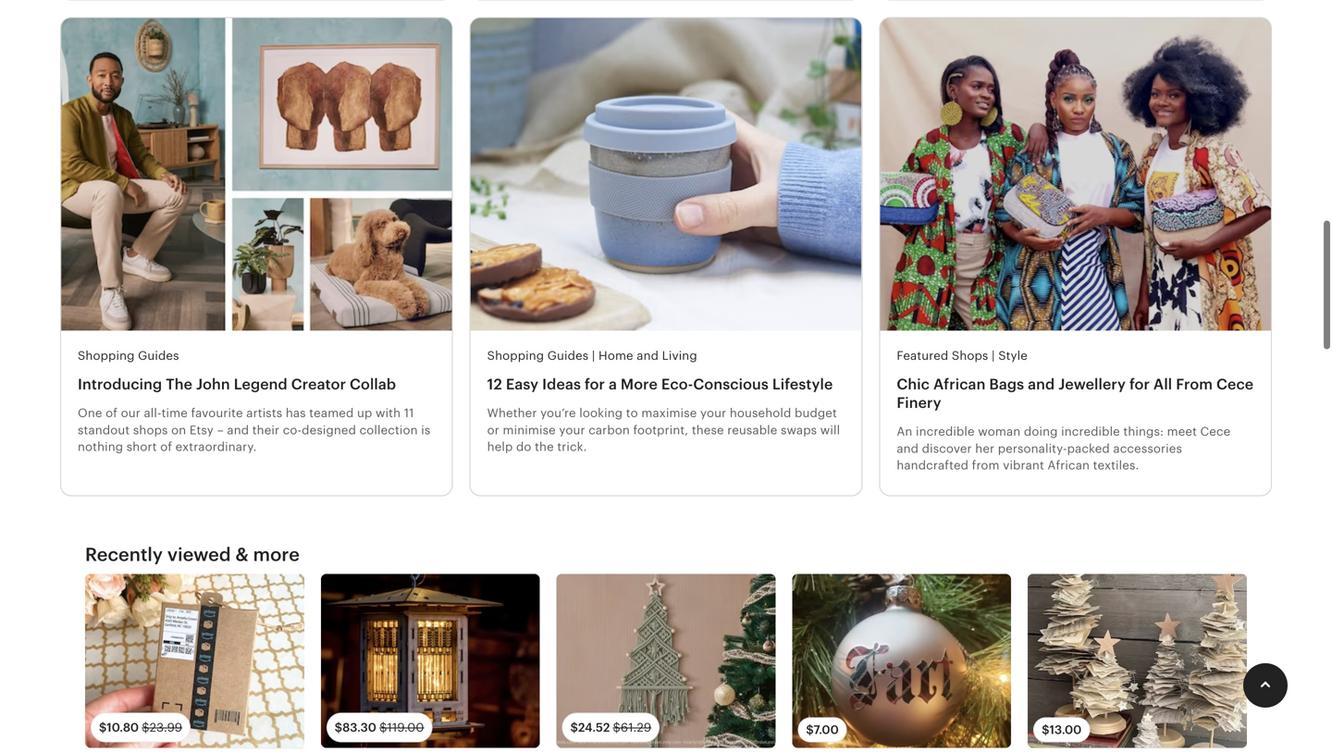 Task type: locate. For each thing, give the bounding box(es) containing it.
1 horizontal spatial of
[[160, 440, 172, 454]]

and inside the an incredible woman doing incredible things: meet cece and discover her personality-packed accessories handcrafted from vibrant african textiles.
[[897, 442, 919, 456]]

recently
[[85, 544, 163, 565]]

short
[[127, 440, 157, 454]]

textiles.
[[1094, 459, 1140, 473]]

12 easy ideas for a more eco-conscious lifestyle
[[487, 376, 833, 393]]

61.29
[[621, 721, 652, 735]]

1 guides from the left
[[138, 349, 179, 363]]

all
[[1154, 376, 1173, 393]]

minimalist vintage hymnal trees, natural wooden mantle decor, book lovers gift, music pages decoration image
[[1028, 574, 1248, 748]]

african inside the an incredible woman doing incredible things: meet cece and discover her personality-packed accessories handcrafted from vibrant african textiles.
[[1048, 459, 1090, 473]]

0 horizontal spatial for
[[585, 376, 605, 393]]

her
[[976, 442, 995, 456]]

the
[[166, 376, 193, 393]]

eco-
[[662, 376, 694, 393]]

african
[[934, 376, 986, 393], [1048, 459, 1090, 473]]

all-
[[144, 406, 162, 420]]

craftsman prairie style bird feeder & wright lantern. wooden 3d puzzle kits. diy model you build! mason jar w/ seed not included. image
[[321, 574, 540, 748]]

collab
[[350, 376, 396, 393]]

ideas
[[542, 376, 581, 393]]

has
[[286, 406, 306, 420]]

shopping guides up introducing
[[78, 349, 179, 363]]

of up the standout
[[106, 406, 118, 420]]

is
[[421, 423, 431, 437]]

0 vertical spatial cece
[[1217, 376, 1254, 393]]

of
[[106, 406, 118, 420], [160, 440, 172, 454]]

incredible up packed
[[1062, 425, 1121, 439]]

artists
[[246, 406, 283, 420]]

etsy –
[[190, 423, 224, 437]]

12 easy ideas for a more eco-conscious lifestyle link
[[487, 375, 845, 394]]

featured shops
[[897, 349, 989, 363]]

an incredible woman doing incredible things: meet cece and discover her personality-packed accessories handcrafted from vibrant african textiles.
[[897, 425, 1231, 473]]

1 horizontal spatial african
[[1048, 459, 1090, 473]]

shopping
[[78, 349, 135, 363], [487, 349, 544, 363]]

the
[[535, 440, 554, 454]]

1 vertical spatial cece
[[1201, 425, 1231, 439]]

your up trick.
[[559, 423, 585, 437]]

of down on
[[160, 440, 172, 454]]

african inside chic african bags and jewellery for all from cece finery
[[934, 376, 986, 393]]

0 horizontal spatial your
[[559, 423, 585, 437]]

1 horizontal spatial shopping guides
[[487, 349, 589, 363]]

1 horizontal spatial shopping
[[487, 349, 544, 363]]

cece inside the an incredible woman doing incredible things: meet cece and discover her personality-packed accessories handcrafted from vibrant african textiles.
[[1201, 425, 1231, 439]]

1 vertical spatial of
[[160, 440, 172, 454]]

$ 10.80 $ 23.99
[[99, 721, 182, 735]]

0 horizontal spatial guides
[[138, 349, 179, 363]]

nothing
[[78, 440, 123, 454]]

cece right the meet
[[1201, 425, 1231, 439]]

collection
[[360, 423, 418, 437]]

1 horizontal spatial for
[[1130, 376, 1150, 393]]

0 vertical spatial your
[[701, 406, 727, 420]]

and down favourite
[[227, 423, 249, 437]]

looking
[[580, 406, 623, 420]]

incredible up the discover
[[916, 425, 975, 439]]

0 horizontal spatial shopping guides
[[78, 349, 179, 363]]

1 vertical spatial african
[[1048, 459, 1090, 473]]

13.00
[[1050, 723, 1082, 737]]

for inside "link"
[[585, 376, 605, 393]]

with
[[376, 406, 401, 420]]

$ 83.30 $ 119.00
[[335, 721, 424, 735]]

or
[[487, 423, 500, 437]]

finery
[[897, 395, 942, 412]]

cece inside chic african bags and jewellery for all from cece finery
[[1217, 376, 1254, 393]]

favourite
[[191, 406, 243, 420]]

2 guides from the left
[[548, 349, 589, 363]]

your up these on the right of page
[[701, 406, 727, 420]]

for inside chic african bags and jewellery for all from cece finery
[[1130, 376, 1150, 393]]

reusable
[[728, 423, 778, 437]]

0 horizontal spatial shopping
[[78, 349, 135, 363]]

shopping guides up easy
[[487, 349, 589, 363]]

to
[[626, 406, 638, 420]]

shops
[[133, 423, 168, 437]]

and down an
[[897, 442, 919, 456]]

household
[[730, 406, 792, 420]]

0 vertical spatial african
[[934, 376, 986, 393]]

0 vertical spatial of
[[106, 406, 118, 420]]

chic african bags and jewellery for all from cece finery
[[897, 376, 1254, 412]]

time
[[162, 406, 188, 420]]

1 horizontal spatial incredible
[[1062, 425, 1121, 439]]

handcrafted
[[897, 459, 969, 473]]

2 shopping from the left
[[487, 349, 544, 363]]

swaps
[[781, 423, 817, 437]]

shopping up introducing
[[78, 349, 135, 363]]

shops
[[952, 349, 989, 363]]

guides up ideas on the left of the page
[[548, 349, 589, 363]]

2 incredible from the left
[[1062, 425, 1121, 439]]

packed
[[1068, 442, 1110, 456]]

for
[[585, 376, 605, 393], [1130, 376, 1150, 393]]

shopping guides
[[78, 349, 179, 363], [487, 349, 589, 363]]

0 horizontal spatial incredible
[[916, 425, 975, 439]]

and right the bags
[[1028, 376, 1055, 393]]

cece right from
[[1217, 376, 1254, 393]]

shopping up easy
[[487, 349, 544, 363]]

cece
[[1217, 376, 1254, 393], [1201, 425, 1231, 439]]

0 horizontal spatial of
[[106, 406, 118, 420]]

whether you're looking to maximise your household budget or minimise your carbon footprint, these reusable swaps will help do the trick.
[[487, 406, 841, 454]]

24.52
[[578, 721, 610, 735]]

and inside chic african bags and jewellery for all from cece finery
[[1028, 376, 1055, 393]]

vibrant
[[1003, 459, 1045, 473]]

for left all
[[1130, 376, 1150, 393]]

guides up the
[[138, 349, 179, 363]]

1 shopping from the left
[[78, 349, 135, 363]]

minimise
[[503, 423, 556, 437]]

trick.
[[557, 440, 587, 454]]

1 horizontal spatial your
[[701, 406, 727, 420]]

1 horizontal spatial guides
[[548, 349, 589, 363]]

for left a in the bottom left of the page
[[585, 376, 605, 393]]

1 for from the left
[[585, 376, 605, 393]]

african down shops at the right of page
[[934, 376, 986, 393]]

amazon box ornament for christmas tree, personalized shipping label, mini amazon box tree decor, gift for amazon lover image
[[85, 574, 304, 748]]

maximise
[[642, 406, 697, 420]]

one
[[78, 406, 102, 420]]

african down packed
[[1048, 459, 1090, 473]]

0 horizontal spatial african
[[934, 376, 986, 393]]

2 for from the left
[[1130, 376, 1150, 393]]

1 vertical spatial your
[[559, 423, 585, 437]]

incredible
[[916, 425, 975, 439], [1062, 425, 1121, 439]]

11
[[404, 406, 414, 420]]

viewed
[[167, 544, 231, 565]]



Task type: describe. For each thing, give the bounding box(es) containing it.
meet
[[1168, 425, 1198, 439]]

jewellery
[[1059, 376, 1126, 393]]

introducing
[[78, 376, 162, 393]]

you're
[[541, 406, 576, 420]]

teamed
[[309, 406, 354, 420]]

and up more
[[637, 349, 659, 363]]

chic
[[897, 376, 930, 393]]

home and living
[[599, 349, 698, 363]]

home
[[599, 349, 634, 363]]

accessories
[[1114, 442, 1183, 456]]

macrame christmas tree, gift for family, holiday tree, boho holiday gift, christmas presents, unique xmas tree, macrame home decor x32 image
[[557, 574, 776, 748]]

bags
[[990, 376, 1025, 393]]

introducing the john legend creator collab
[[78, 376, 396, 393]]

on
[[171, 423, 186, 437]]

one of our all-time favourite artists has teamed up with 11 standout shops on etsy – and their co-designed collection is nothing short of extraordinary.
[[78, 406, 431, 454]]

fart glass christmas ornament image
[[793, 574, 1012, 748]]

$ 13.00
[[1042, 723, 1082, 737]]

introducing the john legend creator collab link
[[78, 375, 436, 394]]

style
[[999, 349, 1028, 363]]

creator
[[291, 376, 346, 393]]

12
[[487, 376, 502, 393]]

living
[[662, 349, 698, 363]]

john
[[196, 376, 230, 393]]

these
[[692, 423, 724, 437]]

help
[[487, 440, 513, 454]]

standout
[[78, 423, 130, 437]]

will
[[821, 423, 841, 437]]

$ 7.00
[[806, 723, 839, 737]]

whether
[[487, 406, 537, 420]]

from
[[1177, 376, 1213, 393]]

designed
[[302, 423, 356, 437]]

recently viewed & more
[[85, 544, 300, 565]]

our
[[121, 406, 141, 420]]

their
[[252, 423, 280, 437]]

more
[[621, 376, 658, 393]]

more
[[253, 544, 300, 565]]

10.80
[[107, 721, 139, 735]]

featured
[[897, 349, 949, 363]]

conscious
[[694, 376, 769, 393]]

legend
[[234, 376, 288, 393]]

woman
[[979, 425, 1021, 439]]

23.99
[[150, 721, 182, 735]]

recently viewed & more link
[[85, 544, 300, 566]]

2 shopping guides from the left
[[487, 349, 589, 363]]

budget
[[795, 406, 837, 420]]

a
[[609, 376, 617, 393]]

1 shopping guides from the left
[[78, 349, 179, 363]]

chic african bags and jewellery for all from cece finery link
[[897, 375, 1255, 412]]

119.00
[[387, 721, 424, 735]]

an
[[897, 425, 913, 439]]

co-
[[283, 423, 302, 437]]

things:
[[1124, 425, 1164, 439]]

up
[[357, 406, 372, 420]]

doing
[[1024, 425, 1058, 439]]

easy
[[506, 376, 539, 393]]

footprint,
[[634, 423, 689, 437]]

7.00
[[814, 723, 839, 737]]

extraordinary.
[[176, 440, 257, 454]]

carbon
[[589, 423, 630, 437]]

lifestyle
[[773, 376, 833, 393]]

83.30
[[343, 721, 377, 735]]

discover
[[922, 442, 972, 456]]

1 incredible from the left
[[916, 425, 975, 439]]

&
[[235, 544, 249, 565]]

personality-
[[998, 442, 1068, 456]]

and inside the "one of our all-time favourite artists has teamed up with 11 standout shops on etsy – and their co-designed collection is nothing short of extraordinary."
[[227, 423, 249, 437]]

$ 24.52 $ 61.29
[[571, 721, 652, 735]]

do
[[516, 440, 532, 454]]



Task type: vqa. For each thing, say whether or not it's contained in the screenshot.
ideas
yes



